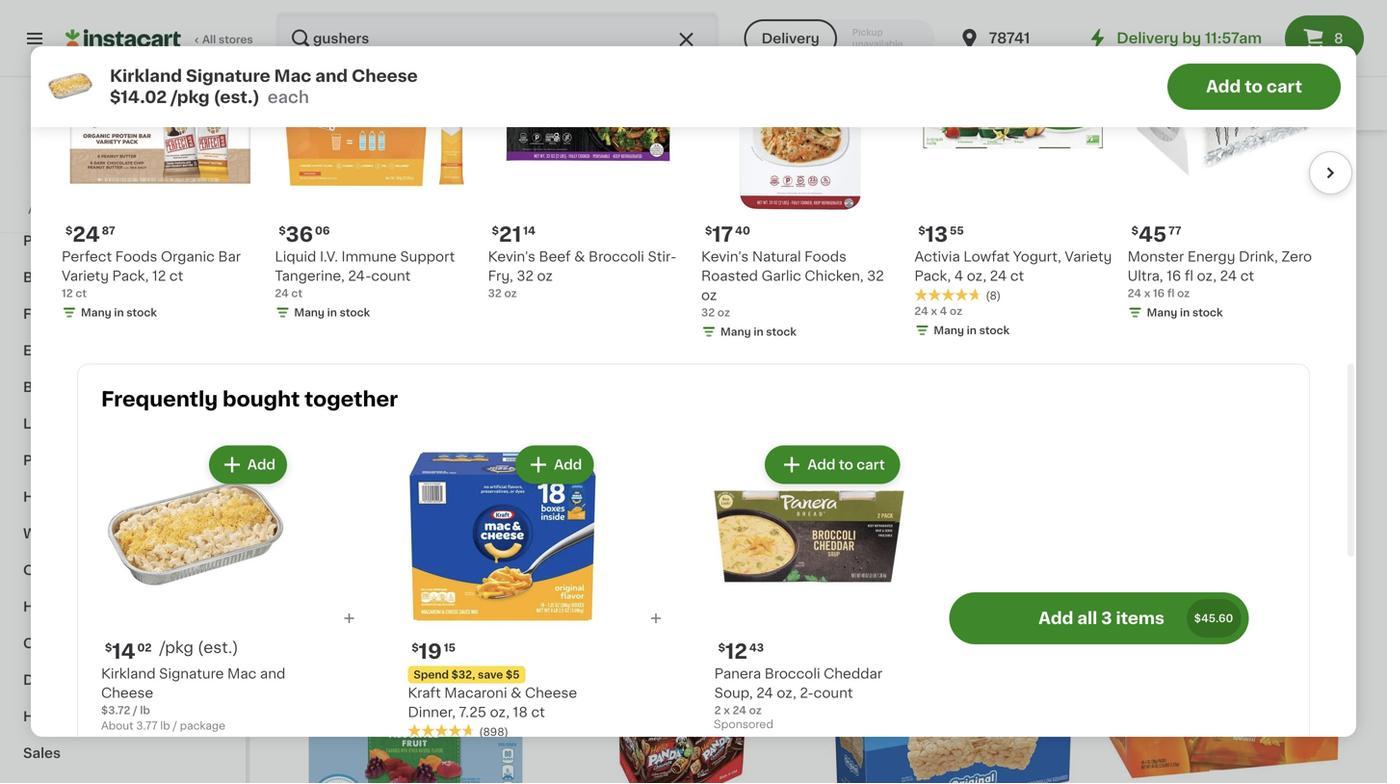 Task type: vqa. For each thing, say whether or not it's contained in the screenshot.
the in to the left
no



Task type: locate. For each thing, give the bounding box(es) containing it.
0 horizontal spatial free
[[601, 430, 626, 440]]

many in stock for fruit gushers fruit flavored snacks, variety pack, 42 x 0.8 oz
[[577, 505, 653, 515]]

2 free from the left
[[870, 430, 894, 440]]

$ up fry,
[[492, 226, 499, 236]]

and inside kirkland signature mac and cheese $14.02 /pkg (est.) each
[[315, 68, 348, 84]]

1 vertical spatial 4
[[940, 306, 947, 317]]

24 down tangerine,
[[275, 288, 289, 299]]

and down $14.02 per package (estimated) element
[[260, 667, 285, 680]]

$ inside $ 36 06
[[279, 226, 286, 236]]

goods
[[1330, 97, 1374, 110]]

broccoli left stir-
[[589, 250, 644, 264]]

count inside 'welch's fruit snacks, .8 oz, 90 count' button
[[1303, 424, 1342, 438]]

48 down .75
[[827, 486, 841, 496]]

8 button
[[1285, 15, 1364, 62]]

cheddar
[[824, 667, 883, 680]]

12 left 43
[[725, 641, 747, 662]]

broccoli inside panera broccoli cheddar soup, 24 oz, 2-count 2 x 24 oz
[[765, 667, 820, 680]]

2 horizontal spatial count
[[1303, 424, 1342, 438]]

1 horizontal spatial delivery
[[1117, 31, 1179, 45]]

$ 45 77
[[1132, 225, 1182, 245]]

16 down the ultra,
[[1153, 288, 1165, 299]]

save
[[181, 205, 206, 215], [478, 669, 503, 680]]

liquid
[[275, 250, 316, 264]]

$ inside $ 13 55
[[918, 226, 925, 236]]

0 horizontal spatial delivery
[[762, 32, 820, 45]]

baby
[[23, 271, 59, 284]]

0 vertical spatial fl
[[1185, 269, 1194, 283]]

0 vertical spatial mac
[[274, 68, 311, 84]]

1 horizontal spatial count
[[814, 686, 853, 700]]

1 horizontal spatial snacks,
[[748, 447, 800, 461]]

stock down kevin's natural foods roasted garlic chicken, 32 oz 32 oz
[[766, 327, 797, 337]]

gluten- inside "gluten-free general mills fruit by the foot, 48 x .75 oz 48 x 0.75 oz"
[[828, 430, 870, 440]]

1 horizontal spatial cart
[[1267, 79, 1302, 95]]

16
[[1167, 269, 1181, 283], [1153, 288, 1165, 299]]

24 right soup, in the bottom right of the page
[[756, 686, 773, 700]]

add to cart
[[1206, 79, 1302, 95], [808, 458, 885, 471]]

(est.)
[[213, 89, 260, 105], [198, 640, 239, 655]]

0 horizontal spatial cart
[[857, 458, 885, 471]]

0 horizontal spatial broccoli
[[589, 250, 644, 264]]

mac for (est.)
[[274, 68, 311, 84]]

$ for 21
[[492, 226, 499, 236]]

pack, inside perfect foods organic bar variety pack, 12 ct 12 ct
[[112, 269, 149, 283]]

add button
[[179, 22, 254, 57], [393, 22, 467, 57], [606, 22, 680, 57], [819, 22, 893, 57], [1032, 22, 1107, 57], [1245, 22, 1320, 57], [462, 141, 537, 176], [731, 141, 805, 176], [1000, 141, 1074, 176], [1269, 141, 1343, 176], [211, 447, 285, 482], [517, 447, 592, 482], [462, 576, 537, 610], [731, 576, 805, 610], [1000, 576, 1074, 610], [1269, 576, 1343, 610]]

24 up (8)
[[990, 269, 1007, 283]]

ct down tangerine,
[[291, 288, 302, 299]]

& down "100%"
[[77, 197, 88, 211]]

2 horizontal spatial to
[[1245, 79, 1263, 95]]

ct down organic
[[169, 269, 183, 283]]

stock for monster energy drink, zero ultra, 16 fl oz, 24 ct
[[1193, 307, 1223, 318]]

0 horizontal spatial 4
[[940, 306, 947, 317]]

pets link
[[12, 223, 234, 259]]

0 vertical spatial 12
[[152, 269, 166, 283]]

paper
[[23, 454, 64, 467]]

.75
[[827, 467, 846, 480]]

recommended searches element
[[266, 77, 1387, 130]]

cheese inside the kirkland signature mac and cheese $3.72 / lb about 3.77 lb / package
[[101, 686, 153, 700]]

1 vertical spatial signature
[[159, 667, 224, 680]]

$ for 19
[[412, 642, 419, 653]]

count down cheddar
[[814, 686, 853, 700]]

sponsored badge image
[[714, 719, 773, 731]]

15 left 91
[[300, 399, 322, 419]]

roasted
[[701, 269, 758, 283]]

48 right the foot,
[[1040, 447, 1058, 461]]

lb up "3.77"
[[140, 705, 150, 716]]

many in stock for monster energy drink, zero ultra, 16 fl oz, 24 ct
[[1147, 307, 1223, 318]]

dinner,
[[408, 706, 456, 719]]

many in stock for perfect foods organic bar variety pack, 12 ct
[[81, 307, 157, 318]]

costco logo image
[[105, 100, 141, 137]]

1 flavored from the left
[[417, 447, 475, 461]]

kevin's inside kevin's natural foods roasted garlic chicken, 32 oz 32 oz
[[701, 250, 749, 264]]

signature for (est.)
[[186, 68, 270, 84]]

broccoli up 2-
[[765, 667, 820, 680]]

canned goods link
[[1246, 84, 1384, 123]]

view pricing policy
[[65, 166, 169, 177]]

1 horizontal spatial add to cart button
[[1168, 64, 1341, 110]]

save down the guarantee on the top left
[[181, 205, 206, 215]]

$ up activia
[[918, 226, 925, 236]]

count inside liquid i.v. immune support tangerine, 24-count 24 ct
[[371, 269, 411, 283]]

1 horizontal spatial save
[[478, 669, 503, 680]]

0 horizontal spatial 12
[[62, 288, 73, 299]]

0 horizontal spatial 48
[[827, 486, 841, 496]]

stock down 24- at top left
[[340, 307, 370, 318]]

$ for 13
[[918, 226, 925, 236]]

snacks
[[23, 197, 74, 211]]

in down baby link
[[114, 307, 124, 318]]

1 vertical spatial 15
[[444, 642, 456, 653]]

$ for 14
[[105, 642, 112, 653]]

$ up panera
[[718, 642, 725, 653]]

household
[[23, 88, 99, 101]]

in down monster energy drink, zero ultra, 16 fl oz, 24 ct 24 x 16 fl oz
[[1180, 307, 1190, 318]]

instacart logo image
[[66, 27, 181, 50]]

delivery inside button
[[762, 32, 820, 45]]

1 horizontal spatial 48
[[1040, 447, 1058, 461]]

foot,
[[1002, 447, 1037, 461]]

and right the baking
[[1128, 97, 1154, 110]]

2-
[[800, 686, 814, 700]]

to down 11:57am
[[1245, 79, 1263, 95]]

foods down "87" on the top left of the page
[[115, 250, 157, 264]]

0 horizontal spatial and
[[260, 667, 285, 680]]

$ inside $ 21 14
[[492, 226, 499, 236]]

12 up floral
[[62, 288, 73, 299]]

4 inside activia lowfat yogurt, variety pack, 4 oz, 24 ct
[[954, 269, 963, 283]]

and for kirkland signature mac and cheese $14.02 /pkg (est.) each
[[315, 68, 348, 84]]

kevin's inside kevin's beef & broccoli stir- fry, 32 oz 32 oz
[[488, 250, 536, 264]]

& inside kevin's beef & broccoli stir- fry, 32 oz 32 oz
[[574, 250, 585, 264]]

mac inside the kirkland signature mac and cheese $3.72 / lb about 3.77 lb / package
[[227, 667, 257, 680]]

0.8
[[411, 467, 434, 480], [680, 467, 702, 480], [583, 486, 601, 496]]

ct right 18
[[531, 706, 545, 719]]

health
[[23, 490, 69, 504]]

0 horizontal spatial gluten-
[[560, 430, 601, 440]]

deli & dairy
[[23, 673, 106, 687]]

package
[[180, 720, 225, 731]]

count right 90
[[1303, 424, 1342, 438]]

& left $ 14 02
[[89, 637, 100, 650]]

x inside monster energy drink, zero ultra, 16 fl oz, 24 ct 24 x 16 fl oz
[[1144, 288, 1151, 299]]

1 horizontal spatial 14
[[523, 226, 536, 236]]

foods
[[115, 250, 157, 264], [805, 250, 847, 264]]

costco
[[97, 144, 148, 157], [53, 205, 93, 215]]

$17.28 element
[[1095, 396, 1349, 421]]

1 vertical spatial 12
[[62, 288, 73, 299]]

and for kirkland signature mac and cheese $3.72 / lb about 3.77 lb / package
[[260, 667, 285, 680]]

oz
[[537, 269, 553, 283], [504, 288, 517, 299], [1177, 288, 1190, 299], [701, 289, 717, 302], [950, 306, 962, 317], [718, 307, 730, 318], [437, 467, 453, 480], [706, 467, 721, 480], [849, 467, 865, 480], [604, 486, 616, 496], [878, 486, 891, 496], [749, 705, 762, 716]]

beef
[[539, 250, 571, 264]]

(est.) inside $14.02 per package (estimated) element
[[198, 640, 239, 655]]

0 vertical spatial add to cart
[[1206, 79, 1302, 95]]

0 vertical spatial 15
[[300, 399, 322, 419]]

0 vertical spatial 14
[[523, 226, 536, 236]]

1 gluten- from the left
[[560, 430, 601, 440]]

pack, inside activia lowfat yogurt, variety pack, 4 oz, 24 ct
[[915, 269, 951, 283]]

many for general mills fruit by the foot, 48 x .75 oz
[[846, 505, 876, 515]]

organic
[[161, 250, 215, 264]]

1 horizontal spatial flavored
[[686, 447, 744, 461]]

0 horizontal spatial cheese
[[101, 686, 153, 700]]

oz, down energy
[[1197, 269, 1217, 283]]

cart up "0.75"
[[857, 458, 885, 471]]

broccoli inside kevin's beef & broccoli stir- fry, 32 oz 32 oz
[[589, 250, 644, 264]]

$ inside $ 14 02
[[105, 642, 112, 653]]

43
[[749, 642, 764, 653]]

0 vertical spatial count
[[371, 269, 411, 283]]

2 gushers from the left
[[592, 447, 649, 461]]

pack,
[[112, 269, 149, 283], [915, 269, 951, 283], [340, 467, 376, 480], [608, 467, 645, 480]]

meat & seafood
[[23, 161, 135, 174]]

drink,
[[1239, 250, 1278, 264]]

add to cart up "0.75"
[[808, 458, 885, 471]]

pack, inside gluten-free fruit gushers fruit flavored snacks, variety pack, 42 x 0.8 oz 42 x 0.8 oz
[[608, 467, 645, 480]]

$14.02
[[110, 89, 167, 105]]

1 horizontal spatial free
[[870, 430, 894, 440]]

goods up beverages
[[67, 564, 113, 577]]

many in stock for general mills fruit by the foot, 48 x .75 oz
[[846, 505, 922, 515]]

energy
[[1188, 250, 1235, 264]]

1 vertical spatial lb
[[160, 720, 170, 731]]

stock down (8)
[[979, 325, 1010, 336]]

fl down energy
[[1185, 269, 1194, 283]]

0 vertical spatial (est.)
[[213, 89, 260, 105]]

1 foods from the left
[[115, 250, 157, 264]]

1 kevin's from the left
[[701, 250, 749, 264]]

/ left package
[[173, 720, 177, 731]]

add to cart up canned
[[1206, 79, 1302, 95]]

$ up the liquid
[[279, 226, 286, 236]]

2 horizontal spatial and
[[1128, 97, 1154, 110]]

14 left "02"
[[112, 641, 135, 662]]

stock down mills
[[891, 505, 922, 515]]

$5
[[506, 669, 520, 680]]

1 horizontal spatial 4
[[954, 269, 963, 283]]

ct inside activia lowfat yogurt, variety pack, 4 oz, 24 ct
[[1010, 269, 1024, 283]]

0 vertical spatial save
[[181, 205, 206, 215]]

15
[[300, 399, 322, 419], [444, 642, 456, 653]]

add to cart button up "0.75"
[[767, 447, 898, 482]]

stock down gluten-free fruit gushers fruit flavored snacks, variety pack, 42 x 0.8 oz 42 x 0.8 oz
[[623, 505, 653, 515]]

$ 14 02
[[105, 641, 152, 662]]

(est.) inside kirkland signature mac and cheese $14.02 /pkg (est.) each
[[213, 89, 260, 105]]

count for 24-
[[371, 269, 411, 283]]

$ left 40
[[705, 226, 712, 236]]

1 horizontal spatial kevin's
[[701, 250, 749, 264]]

free inside "gluten-free general mills fruit by the foot, 48 x .75 oz 48 x 0.75 oz"
[[870, 430, 894, 440]]

1 vertical spatial and
[[1128, 97, 1154, 110]]

in down kevin's natural foods roasted garlic chicken, 32 oz 32 oz
[[754, 327, 764, 337]]

$ 36 06
[[279, 225, 330, 245]]

$ down snacks & candy
[[66, 226, 73, 236]]

& for laundry
[[89, 637, 100, 650]]

liquor link
[[12, 406, 234, 442]]

in down 'lowfat'
[[967, 325, 977, 336]]

oz, down 'lowfat'
[[967, 269, 987, 283]]

24 inside activia lowfat yogurt, variety pack, 4 oz, 24 ct
[[990, 269, 1007, 283]]

gluten- for general
[[828, 430, 870, 440]]

/pkg (est.)
[[159, 640, 239, 655]]

0 horizontal spatial lb
[[140, 705, 150, 716]]

1 vertical spatial broccoli
[[765, 667, 820, 680]]

goods for home goods
[[68, 710, 115, 723]]

1 vertical spatial (est.)
[[198, 640, 239, 655]]

1 vertical spatial add to cart button
[[767, 447, 898, 482]]

& up "100%"
[[62, 161, 73, 174]]

87
[[102, 226, 115, 236]]

& inside health & personal care link
[[73, 490, 84, 504]]

& right beer
[[59, 381, 70, 394]]

2 vertical spatial 12
[[725, 641, 747, 662]]

signature
[[186, 68, 270, 84], [159, 667, 224, 680]]

16 down monster
[[1167, 269, 1181, 283]]

home goods
[[23, 710, 115, 723]]

immune
[[342, 250, 397, 264]]

signature inside the kirkland signature mac and cheese $3.72 / lb about 3.77 lb / package
[[159, 667, 224, 680]]

in for kevin's natural foods roasted garlic chicken, 32 oz
[[754, 327, 764, 337]]

oz, inside panera broccoli cheddar soup, 24 oz, 2-count 2 x 24 oz
[[777, 686, 796, 700]]

signature inside kirkland signature mac and cheese $14.02 /pkg (est.) each
[[186, 68, 270, 84]]

count down immune
[[371, 269, 411, 283]]

2 vertical spatial to
[[839, 458, 853, 471]]

in for perfect foods organic bar variety pack, 12 ct
[[114, 307, 124, 318]]

48
[[1040, 447, 1058, 461], [827, 486, 841, 496]]

ct down yogurt,
[[1010, 269, 1024, 283]]

kevin's natural foods roasted garlic chicken, 32 oz 32 oz
[[701, 250, 884, 318]]

many in stock down tangerine,
[[294, 307, 370, 318]]

kirkland inside the kirkland signature mac and cheese $3.72 / lb about 3.77 lb / package
[[101, 667, 156, 680]]

beer & cider link
[[12, 369, 234, 406]]

oz, right .8
[[1258, 424, 1277, 438]]

55
[[950, 226, 964, 236]]

activia lowfat yogurt, variety pack, 4 oz, 24 ct
[[915, 250, 1112, 283]]

$ inside $ 12 43
[[718, 642, 725, 653]]

ct inside monster energy drink, zero ultra, 16 fl oz, 24 ct 24 x 16 fl oz
[[1241, 269, 1254, 283]]

14 right 21
[[523, 226, 536, 236]]

1 vertical spatial 14
[[112, 641, 135, 662]]

welch's fruit snacks, .8 oz, 90 count
[[1095, 424, 1342, 438]]

24 inside liquid i.v. immune support tangerine, 24-count 24 ct
[[275, 288, 289, 299]]

delivery left by
[[1117, 31, 1179, 45]]

2 vertical spatial count
[[814, 686, 853, 700]]

many in stock down baby link
[[81, 307, 157, 318]]

kevin's down 21
[[488, 250, 536, 264]]

& inside deli & dairy link
[[54, 673, 65, 687]]

and
[[315, 68, 348, 84], [1128, 97, 1154, 110], [260, 667, 285, 680]]

stock down monster energy drink, zero ultra, 16 fl oz, 24 ct 24 x 16 fl oz
[[1193, 307, 1223, 318]]

to down the guarantee on the top left
[[167, 205, 178, 215]]

$ inside $ 24 87
[[66, 226, 73, 236]]

variety inside activia lowfat yogurt, variety pack, 4 oz, 24 ct
[[1065, 250, 1112, 264]]

2 flavored from the left
[[686, 447, 744, 461]]

1 vertical spatial 16
[[1153, 288, 1165, 299]]

0 vertical spatial broccoli
[[589, 250, 644, 264]]

goods down dairy
[[68, 710, 115, 723]]

foods inside kevin's natural foods roasted garlic chicken, 32 oz 32 oz
[[805, 250, 847, 264]]

product group containing 12
[[714, 442, 904, 735]]

$ inside $ 45 77
[[1132, 226, 1139, 236]]

1 horizontal spatial gluten-
[[828, 430, 870, 440]]

many for fruit gushers fruit flavored snacks, variety pack, 42 x 0.8 oz
[[577, 505, 608, 515]]

kirkland inside kirkland signature mac and cheese $14.02 /pkg (est.) each
[[110, 68, 182, 84]]

0 vertical spatial /
[[133, 705, 137, 716]]

0 horizontal spatial 42
[[380, 467, 397, 480]]

gluten-free general mills fruit by the foot, 48 x .75 oz 48 x 0.75 oz
[[827, 430, 1069, 496]]

bakery
[[23, 124, 72, 138]]

cart up canned
[[1267, 79, 1302, 95]]

0 horizontal spatial foods
[[115, 250, 157, 264]]

mac inside kirkland signature mac and cheese $14.02 /pkg (est.) each
[[274, 68, 311, 84]]

1 horizontal spatial mac
[[274, 68, 311, 84]]

15 right 19
[[444, 642, 456, 653]]

cheese inside kirkland signature mac and cheese $14.02 /pkg (est.) each
[[352, 68, 418, 84]]

in down tangerine,
[[327, 307, 337, 318]]

None search field
[[276, 12, 719, 66]]

1 vertical spatial save
[[478, 669, 503, 680]]

i.v.
[[320, 250, 338, 264]]

2 vertical spatial goods
[[68, 710, 115, 723]]

1 vertical spatial cart
[[857, 458, 885, 471]]

1 horizontal spatial to
[[839, 458, 853, 471]]

40
[[735, 226, 750, 236]]

0 vertical spatial lb
[[140, 705, 150, 716]]

18
[[513, 706, 528, 719]]

many in stock down kevin's natural foods roasted garlic chicken, 32 oz 32 oz
[[721, 327, 797, 337]]

kevin's
[[701, 250, 749, 264], [488, 250, 536, 264]]

add to cart button down 11:57am
[[1168, 64, 1341, 110]]

0 vertical spatial /pkg
[[171, 89, 210, 105]]

costco down "100%"
[[53, 205, 93, 215]]

kirkland down $ 14 02
[[101, 667, 156, 680]]

gluten- for fruit
[[560, 430, 601, 440]]

$ inside $ 15 91
[[293, 400, 300, 410]]

14 inside $ 21 14
[[523, 226, 536, 236]]

42 inside the fruit gushers fruit flavored snacks, variety pack, 42 x 0.8 oz
[[380, 467, 397, 480]]

0 vertical spatial 16
[[1167, 269, 1181, 283]]

2 horizontal spatial 42
[[648, 467, 666, 480]]

and inside the kirkland signature mac and cheese $3.72 / lb about 3.77 lb / package
[[260, 667, 285, 680]]

delivery by 11:57am link
[[1086, 27, 1262, 50]]

in down gluten-free fruit gushers fruit flavored snacks, variety pack, 42 x 0.8 oz 42 x 0.8 oz
[[610, 505, 620, 515]]

ct inside kraft macaroni & cheese dinner, 7.25 oz, 18 ct
[[531, 706, 545, 719]]

many in stock down "0.75"
[[846, 505, 922, 515]]

0 vertical spatial goods
[[67, 454, 113, 467]]

1 gushers from the left
[[323, 447, 380, 461]]

0 horizontal spatial fl
[[1167, 288, 1175, 299]]

product group
[[62, 17, 259, 324], [275, 17, 473, 324], [488, 17, 686, 301], [701, 17, 899, 344], [915, 17, 1112, 342], [1128, 17, 1326, 324], [289, 135, 542, 539], [558, 135, 811, 522], [827, 135, 1080, 522], [1095, 135, 1349, 482], [101, 442, 291, 757], [408, 442, 598, 783], [714, 442, 904, 735], [289, 570, 542, 783], [558, 570, 811, 783], [827, 570, 1080, 783], [1095, 570, 1349, 783]]

costco up view pricing policy link
[[97, 144, 148, 157]]

$ inside $ 17 40
[[705, 226, 712, 236]]

oz, left 2-
[[777, 686, 796, 700]]

1 horizontal spatial and
[[315, 68, 348, 84]]

stock down perfect foods organic bar variety pack, 12 ct 12 ct
[[126, 307, 157, 318]]

0 vertical spatial kirkland
[[110, 68, 182, 84]]

1 horizontal spatial gushers
[[592, 447, 649, 461]]

1 vertical spatial add to cart
[[808, 458, 885, 471]]

floral
[[23, 307, 62, 321]]

2 vertical spatial and
[[260, 667, 285, 680]]

and up milk
[[315, 68, 348, 84]]

$ for 24
[[66, 226, 73, 236]]

electronics
[[23, 344, 102, 357]]

1 vertical spatial 48
[[827, 486, 841, 496]]

0 vertical spatial and
[[315, 68, 348, 84]]

delivery up recommended searches element
[[762, 32, 820, 45]]

$ up monster
[[1132, 226, 1139, 236]]

2 horizontal spatial 12
[[725, 641, 747, 662]]

lb right "3.77"
[[160, 720, 170, 731]]

0 horizontal spatial 14
[[112, 641, 135, 662]]

many in stock down gluten-free fruit gushers fruit flavored snacks, variety pack, 42 x 0.8 oz 42 x 0.8 oz
[[577, 505, 653, 515]]

in for monster energy drink, zero ultra, 16 fl oz, 24 ct
[[1180, 307, 1190, 318]]

ct down drink,
[[1241, 269, 1254, 283]]

gluten- inside gluten-free fruit gushers fruit flavored snacks, variety pack, 42 x 0.8 oz 42 x 0.8 oz
[[560, 430, 601, 440]]

0 horizontal spatial /
[[133, 705, 137, 716]]

fruit inside "gluten-free general mills fruit by the foot, 48 x .75 oz 48 x 0.75 oz"
[[917, 447, 948, 461]]

oz, inside 'welch's fruit snacks, .8 oz, 90 count' button
[[1258, 424, 1277, 438]]

2 gluten- from the left
[[828, 430, 870, 440]]

42
[[380, 467, 397, 480], [648, 467, 666, 480], [558, 486, 572, 496]]

1 horizontal spatial add to cart
[[1206, 79, 1302, 95]]

deli & dairy link
[[12, 662, 234, 698]]

3.77
[[136, 720, 158, 731]]

1 vertical spatial goods
[[67, 564, 113, 577]]

& for seafood
[[62, 161, 73, 174]]

1 horizontal spatial 12
[[152, 269, 166, 283]]

1 vertical spatial to
[[167, 205, 178, 215]]

other goods
[[23, 564, 113, 577]]

1 vertical spatial count
[[1303, 424, 1342, 438]]

snacks,
[[1186, 424, 1238, 438], [479, 447, 531, 461], [748, 447, 800, 461]]

& right health
[[73, 490, 84, 504]]

sales link
[[12, 735, 234, 772]]

1 vertical spatial mac
[[227, 667, 257, 680]]

home
[[23, 710, 65, 723]]

together
[[305, 389, 398, 409]]

1 free from the left
[[601, 430, 626, 440]]

& inside snacks & candy link
[[77, 197, 88, 211]]

1 horizontal spatial /
[[173, 720, 177, 731]]

& right beef
[[574, 250, 585, 264]]

2 kevin's from the left
[[488, 250, 536, 264]]

product group containing 45
[[1128, 17, 1326, 324]]

(est.) up the kirkland signature mac and cheese $3.72 / lb about 3.77 lb / package
[[198, 640, 239, 655]]

100%
[[49, 185, 78, 196]]

many in stock down the 24 x 4 oz
[[934, 325, 1010, 336]]

1 horizontal spatial cheese
[[352, 68, 418, 84]]

1 horizontal spatial 15
[[444, 642, 456, 653]]

signature down all stores at the left of page
[[186, 68, 270, 84]]

baby link
[[12, 259, 234, 296]]

free inside gluten-free fruit gushers fruit flavored snacks, variety pack, 42 x 0.8 oz 42 x 0.8 oz
[[601, 430, 626, 440]]

1 horizontal spatial broccoli
[[765, 667, 820, 680]]

& down $5
[[511, 686, 522, 700]]

signature for lb
[[159, 667, 224, 680]]

12 down organic
[[152, 269, 166, 283]]

& inside the meat & seafood link
[[62, 161, 73, 174]]

1 horizontal spatial fl
[[1185, 269, 1194, 283]]

0 vertical spatial 4
[[954, 269, 963, 283]]

2 foods from the left
[[805, 250, 847, 264]]

other goods link
[[12, 552, 234, 589]]

$ inside $ 19 15
[[412, 642, 419, 653]]

1 vertical spatial /pkg
[[159, 640, 194, 655]]

1 horizontal spatial costco
[[97, 144, 148, 157]]

mac down "/pkg (est.)"
[[227, 667, 257, 680]]

& inside beer & cider link
[[59, 381, 70, 394]]

2 horizontal spatial snacks,
[[1186, 424, 1238, 438]]

32 right chicken,
[[867, 269, 884, 283]]

45
[[1139, 225, 1167, 245]]

cooking
[[1157, 97, 1213, 110]]

paper goods
[[23, 454, 113, 467]]

goods up health & personal care at left bottom
[[67, 454, 113, 467]]

& inside cleaning & laundry link
[[89, 637, 100, 650]]

signature down $14.02 per package (estimated) element
[[159, 667, 224, 680]]

11:57am
[[1205, 31, 1262, 45]]

spend $32, save $5
[[414, 669, 520, 680]]

0 horizontal spatial snacks,
[[479, 447, 531, 461]]

stock
[[126, 307, 157, 318], [340, 307, 370, 318], [1193, 307, 1223, 318], [979, 325, 1010, 336], [766, 327, 797, 337], [623, 505, 653, 515], [891, 505, 922, 515]]

stock for kevin's natural foods roasted garlic chicken, 32 oz
[[766, 327, 797, 337]]



Task type: describe. For each thing, give the bounding box(es) containing it.
goods for paper goods
[[67, 454, 113, 467]]

foods inside perfect foods organic bar variety pack, 12 ct 12 ct
[[115, 250, 157, 264]]

oz inside panera broccoli cheddar soup, 24 oz, 2-count 2 x 24 oz
[[749, 705, 762, 716]]

15 inside $ 19 15
[[444, 642, 456, 653]]

snacks, inside the fruit gushers fruit flavored snacks, variety pack, 42 x 0.8 oz
[[479, 447, 531, 461]]

variety inside the fruit gushers fruit flavored snacks, variety pack, 42 x 0.8 oz
[[289, 467, 336, 480]]

oz, inside activia lowfat yogurt, variety pack, 4 oz, 24 ct
[[967, 269, 987, 283]]

wine link
[[12, 515, 234, 552]]

natural
[[752, 250, 801, 264]]

milk
[[301, 97, 330, 110]]

stores
[[219, 34, 253, 45]]

oz inside the fruit gushers fruit flavored snacks, variety pack, 42 x 0.8 oz
[[437, 467, 453, 480]]

32 right fry,
[[517, 269, 534, 283]]

candy
[[91, 197, 137, 211]]

add all 3 items
[[1039, 610, 1165, 627]]

kevin's for beef
[[488, 250, 536, 264]]

costco link
[[97, 100, 148, 160]]

deli
[[23, 673, 51, 687]]

24 down the ultra,
[[1128, 288, 1142, 299]]

baking and cooking link
[[1049, 84, 1223, 123]]

hard beverages link
[[12, 589, 234, 625]]

personal
[[87, 490, 148, 504]]

$ 17 40
[[705, 225, 750, 245]]

oz, inside monster energy drink, zero ultra, 16 fl oz, 24 ct 24 x 16 fl oz
[[1197, 269, 1217, 283]]

product group containing 24
[[62, 17, 259, 324]]

milk link
[[272, 84, 339, 123]]

view pricing policy link
[[65, 164, 180, 179]]

item carousel region
[[35, 9, 1353, 356]]

& for personal
[[73, 490, 84, 504]]

flavored inside gluten-free fruit gushers fruit flavored snacks, variety pack, 42 x 0.8 oz 42 x 0.8 oz
[[686, 447, 744, 461]]

in for general mills fruit by the foot, 48 x .75 oz
[[879, 505, 889, 515]]

$ 24 87
[[66, 225, 115, 245]]

kevin's beef & broccoli stir- fry, 32 oz 32 oz
[[488, 250, 677, 299]]

stock for general mills fruit by the foot, 48 x .75 oz
[[891, 505, 922, 515]]

ct down perfect
[[75, 288, 87, 299]]

0 vertical spatial cart
[[1267, 79, 1302, 95]]

$ for 17
[[705, 226, 712, 236]]

macaroni
[[444, 686, 507, 700]]

x inside panera broccoli cheddar soup, 24 oz, 2-count 2 x 24 oz
[[724, 705, 730, 716]]

product group containing 15
[[289, 135, 542, 539]]

1 horizontal spatial 42
[[558, 486, 572, 496]]

laundry
[[103, 637, 160, 650]]

bought
[[223, 389, 300, 409]]

$3.72
[[101, 705, 130, 716]]

sales
[[23, 747, 61, 760]]

health & personal care
[[23, 490, 185, 504]]

13
[[925, 225, 948, 245]]

0 vertical spatial to
[[1245, 79, 1263, 95]]

beer
[[23, 381, 56, 394]]

gushers inside gluten-free fruit gushers fruit flavored snacks, variety pack, 42 x 0.8 oz 42 x 0.8 oz
[[592, 447, 649, 461]]

$ 15 91
[[293, 399, 336, 419]]

24 down energy
[[1220, 269, 1237, 283]]

kirkland signature mac and cheese $14.02 /pkg (est.) each
[[110, 68, 418, 105]]

0 horizontal spatial costco
[[53, 205, 93, 215]]

welch's fruit snacks, .8 oz, 90 count button
[[1095, 135, 1349, 482]]

$ 21 14
[[492, 225, 536, 245]]

kirkland for $3.72
[[101, 667, 156, 680]]

count for 90
[[1303, 424, 1342, 438]]

24 up perfect
[[73, 225, 100, 245]]

.8
[[1241, 424, 1254, 438]]

1 horizontal spatial 16
[[1167, 269, 1181, 283]]

activia
[[915, 250, 960, 264]]

stir-
[[648, 250, 677, 264]]

$ 19 15
[[412, 641, 456, 662]]

$ for 45
[[1132, 226, 1139, 236]]

$ 13 55
[[918, 225, 964, 245]]

service type group
[[744, 19, 935, 58]]

stock for perfect foods organic bar variety pack, 12 ct
[[126, 307, 157, 318]]

beverages
[[60, 600, 134, 614]]

& for cider
[[59, 381, 70, 394]]

many in stock for liquid i.v. immune support tangerine, 24-count
[[294, 307, 370, 318]]

snacks, inside button
[[1186, 424, 1238, 438]]

0 horizontal spatial save
[[181, 205, 206, 215]]

gushers inside the fruit gushers fruit flavored snacks, variety pack, 42 x 0.8 oz
[[323, 447, 380, 461]]

yogurt,
[[1013, 250, 1061, 264]]

$ for 15
[[293, 400, 300, 410]]

flavored inside the fruit gushers fruit flavored snacks, variety pack, 42 x 0.8 oz
[[417, 447, 475, 461]]

cheese inside kraft macaroni & cheese dinner, 7.25 oz, 18 ct
[[525, 686, 577, 700]]

all
[[1077, 610, 1098, 627]]

snacks & candy
[[23, 197, 137, 211]]

variety inside perfect foods organic bar variety pack, 12 ct 12 ct
[[62, 269, 109, 283]]

x inside the fruit gushers fruit flavored snacks, variety pack, 42 x 0.8 oz
[[400, 467, 408, 480]]

0 horizontal spatial to
[[167, 205, 178, 215]]

support
[[400, 250, 455, 264]]

delivery button
[[744, 19, 837, 58]]

free for gushers
[[601, 430, 626, 440]]

snacks & candy link
[[12, 186, 234, 223]]

results for "gushers"
[[289, 83, 516, 103]]

2 horizontal spatial 0.8
[[680, 467, 702, 480]]

gluten-free fruit gushers fruit flavored snacks, variety pack, 42 x 0.8 oz 42 x 0.8 oz
[[558, 430, 800, 496]]

oz, inside kraft macaroni & cheese dinner, 7.25 oz, 18 ct
[[490, 706, 510, 719]]

delivery for delivery
[[762, 32, 820, 45]]

liquid i.v. immune support tangerine, 24-count 24 ct
[[275, 250, 455, 299]]

cheese for kirkland signature mac and cheese $14.02 /pkg (est.) each
[[352, 68, 418, 84]]

mills
[[883, 447, 914, 461]]

many for perfect foods organic bar variety pack, 12 ct
[[81, 307, 111, 318]]

pack, inside the fruit gushers fruit flavored snacks, variety pack, 42 x 0.8 oz
[[340, 467, 376, 480]]

"gushers"
[[409, 83, 516, 103]]

90
[[1281, 424, 1299, 438]]

77
[[1169, 226, 1182, 236]]

canned goods
[[1275, 97, 1374, 110]]

pricing
[[94, 166, 132, 177]]

24 up the sponsored badge image
[[733, 705, 747, 716]]

floral link
[[12, 296, 234, 332]]

about
[[101, 720, 133, 731]]

78741
[[989, 31, 1030, 45]]

stock for liquid i.v. immune support tangerine, 24-count
[[340, 307, 370, 318]]

cheese for kirkland signature mac and cheese $3.72 / lb about 3.77 lb / package
[[101, 686, 153, 700]]

(8)
[[986, 291, 1001, 301]]

1 vertical spatial fl
[[1167, 288, 1175, 299]]

product group containing 17
[[701, 17, 899, 344]]

& inside kraft macaroni & cheese dinner, 7.25 oz, 18 ct
[[511, 686, 522, 700]]

hard beverages
[[23, 600, 134, 614]]

by
[[951, 447, 970, 461]]

liquor
[[23, 417, 67, 431]]

3
[[1101, 610, 1112, 627]]

product group containing 13
[[915, 17, 1112, 342]]

fruit inside button
[[1152, 424, 1182, 438]]

$ for 36
[[279, 226, 286, 236]]

care
[[151, 490, 185, 504]]

frequently bought together
[[101, 389, 398, 409]]

& for candy
[[77, 197, 88, 211]]

many for liquid i.v. immune support tangerine, 24-count
[[294, 307, 325, 318]]

product group containing 36
[[275, 17, 473, 324]]

lowfat
[[964, 250, 1010, 264]]

24 down activia
[[915, 306, 928, 317]]

kevin's for natural
[[701, 250, 749, 264]]

many in stock for kevin's natural foods roasted garlic chicken, 32 oz
[[721, 327, 797, 337]]

1 horizontal spatial 0.8
[[583, 486, 601, 496]]

view
[[65, 166, 92, 177]]

0 vertical spatial 48
[[1040, 447, 1058, 461]]

product group containing 19
[[408, 442, 598, 783]]

/pkg inside kirkland signature mac and cheese $14.02 /pkg (est.) each
[[171, 89, 210, 105]]

meat
[[23, 161, 59, 174]]

/pkg inside $14.02 per package (estimated) element
[[159, 640, 194, 655]]

stock for fruit gushers fruit flavored snacks, variety pack, 42 x 0.8 oz
[[623, 505, 653, 515]]

& for dairy
[[54, 673, 65, 687]]

delivery for delivery by 11:57am
[[1117, 31, 1179, 45]]

$14.02 per package (estimated) element
[[101, 639, 291, 664]]

cleaning & laundry
[[23, 637, 160, 650]]

0 vertical spatial costco
[[97, 144, 148, 157]]

free for mills
[[870, 430, 894, 440]]

$ for 12
[[718, 642, 725, 653]]

cart inside product group
[[857, 458, 885, 471]]

kirkland for $14.02
[[110, 68, 182, 84]]

monster
[[1128, 250, 1184, 264]]

32 down fry,
[[488, 288, 502, 299]]

goods for other goods
[[67, 564, 113, 577]]

1 horizontal spatial lb
[[160, 720, 170, 731]]

78741 button
[[958, 12, 1074, 66]]

in for fruit gushers fruit flavored snacks, variety pack, 42 x 0.8 oz
[[610, 505, 620, 515]]

mac for lb
[[227, 667, 257, 680]]

ct inside liquid i.v. immune support tangerine, 24-count 24 ct
[[291, 288, 302, 299]]

kraft
[[408, 686, 441, 700]]

product group containing 14
[[101, 442, 291, 757]]

all
[[202, 34, 216, 45]]

pets
[[23, 234, 54, 248]]

beer & cider
[[23, 381, 112, 394]]

1 vertical spatial /
[[173, 720, 177, 731]]

and inside recommended searches element
[[1128, 97, 1154, 110]]

in for liquid i.v. immune support tangerine, 24-count
[[327, 307, 337, 318]]

panera
[[714, 667, 761, 680]]

results
[[289, 83, 369, 103]]

7.25
[[459, 706, 487, 719]]

many for kevin's natural foods roasted garlic chicken, 32 oz
[[721, 327, 751, 337]]

variety inside gluten-free fruit gushers fruit flavored snacks, variety pack, 42 x 0.8 oz 42 x 0.8 oz
[[558, 467, 605, 480]]

$ 12 43
[[718, 641, 764, 662]]

add to cart inside product group
[[808, 458, 885, 471]]

32 down roasted
[[701, 307, 715, 318]]

0.75
[[853, 486, 876, 496]]

cider
[[74, 381, 112, 394]]

membership
[[95, 205, 164, 215]]

many for monster energy drink, zero ultra, 16 fl oz, 24 ct
[[1147, 307, 1178, 318]]

oz inside monster energy drink, zero ultra, 16 fl oz, 24 ct 24 x 16 fl oz
[[1177, 288, 1190, 299]]

snacks, inside gluten-free fruit gushers fruit flavored snacks, variety pack, 42 x 0.8 oz 42 x 0.8 oz
[[748, 447, 800, 461]]

product group containing 21
[[488, 17, 686, 301]]

kirkland signature mac and cheese $3.72 / lb about 3.77 lb / package
[[101, 667, 285, 731]]

cleaning
[[23, 637, 85, 650]]

0.8 inside the fruit gushers fruit flavored snacks, variety pack, 42 x 0.8 oz
[[411, 467, 434, 480]]

hard
[[23, 600, 57, 614]]

household link
[[12, 76, 234, 113]]

count inside panera broccoli cheddar soup, 24 oz, 2-count 2 x 24 oz
[[814, 686, 853, 700]]

chicken,
[[805, 269, 864, 283]]

02
[[137, 642, 152, 653]]

0 vertical spatial add to cart button
[[1168, 64, 1341, 110]]

0 horizontal spatial 15
[[300, 399, 322, 419]]

fruit gushers fruit flavored snacks, variety pack, 42 x 0.8 oz
[[289, 447, 531, 480]]



